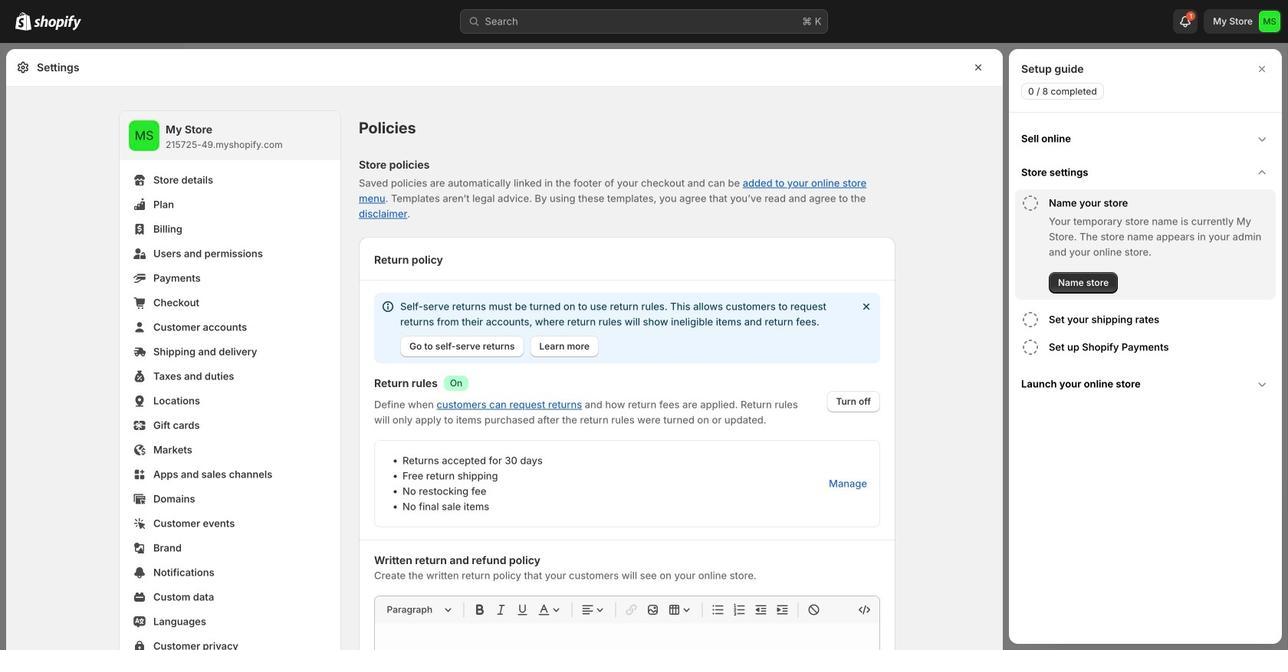 Task type: locate. For each thing, give the bounding box(es) containing it.
settings dialog
[[6, 49, 1003, 650]]

mark set up shopify payments as done image
[[1022, 338, 1040, 357]]

my store image inside shop settings menu element
[[129, 120, 160, 151]]

status
[[374, 293, 881, 364]]

0 horizontal spatial my store image
[[129, 120, 160, 151]]

0 vertical spatial my store image
[[1259, 11, 1281, 32]]

my store image
[[1259, 11, 1281, 32], [129, 120, 160, 151]]

1 horizontal spatial my store image
[[1259, 11, 1281, 32]]

1 vertical spatial my store image
[[129, 120, 160, 151]]

shopify image
[[15, 12, 31, 30], [34, 15, 81, 30]]

dialog
[[1009, 49, 1282, 644]]



Task type: describe. For each thing, give the bounding box(es) containing it.
0 horizontal spatial shopify image
[[15, 12, 31, 30]]

1 horizontal spatial shopify image
[[34, 15, 81, 30]]

status inside settings dialog
[[374, 293, 881, 364]]

mark name your store as done image
[[1022, 194, 1040, 212]]

mark set your shipping rates as done image
[[1022, 311, 1040, 329]]

shop settings menu element
[[120, 111, 341, 650]]



Task type: vqa. For each thing, say whether or not it's contained in the screenshot.
segment associated with New segment
no



